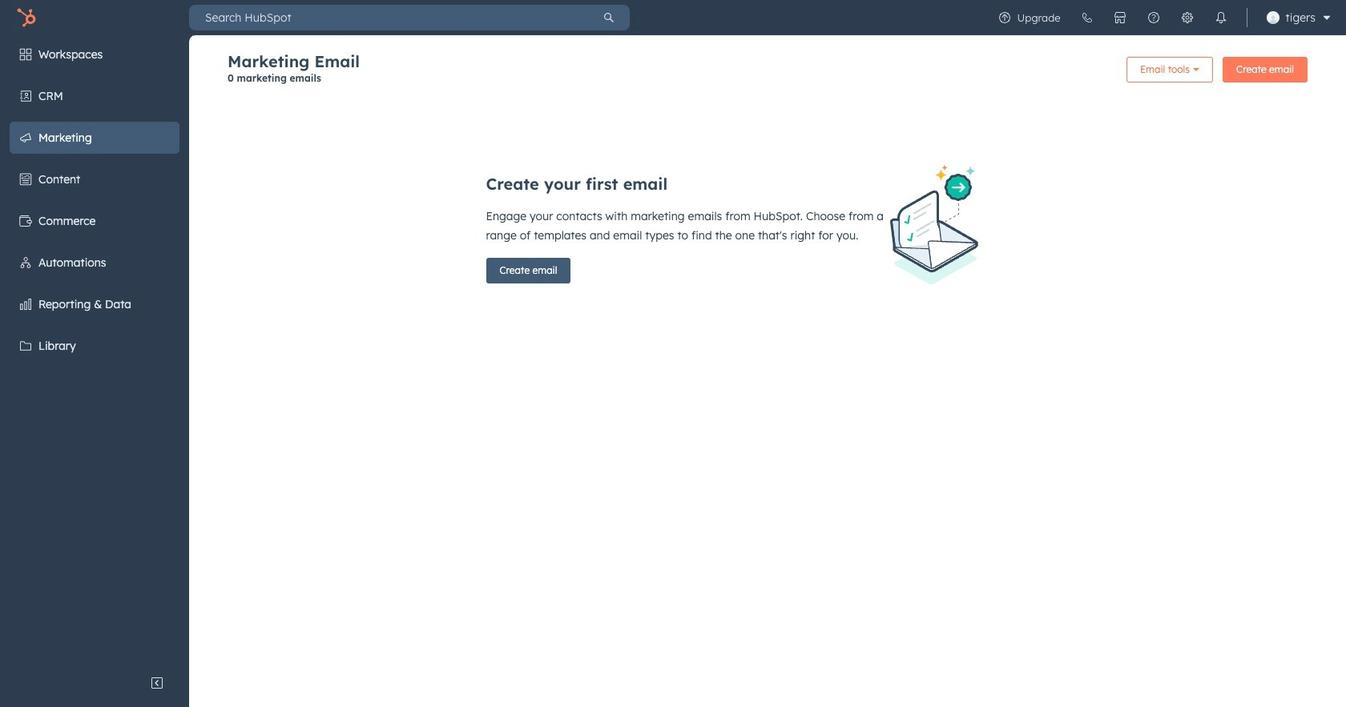 Task type: locate. For each thing, give the bounding box(es) containing it.
menu
[[988, 0, 1337, 35], [0, 35, 189, 668]]

help image
[[1148, 11, 1160, 24]]

howard n/a image
[[1267, 11, 1280, 24]]

settings image
[[1181, 11, 1194, 24]]

banner
[[228, 51, 1308, 94]]

Search HubSpot search field
[[189, 5, 588, 30]]

1 horizontal spatial menu
[[988, 0, 1337, 35]]



Task type: describe. For each thing, give the bounding box(es) containing it.
0 horizontal spatial menu
[[0, 35, 189, 668]]

marketplaces image
[[1114, 11, 1127, 24]]

notifications image
[[1215, 11, 1228, 24]]



Task type: vqa. For each thing, say whether or not it's contained in the screenshot.
PROGRESS at the bottom left
no



